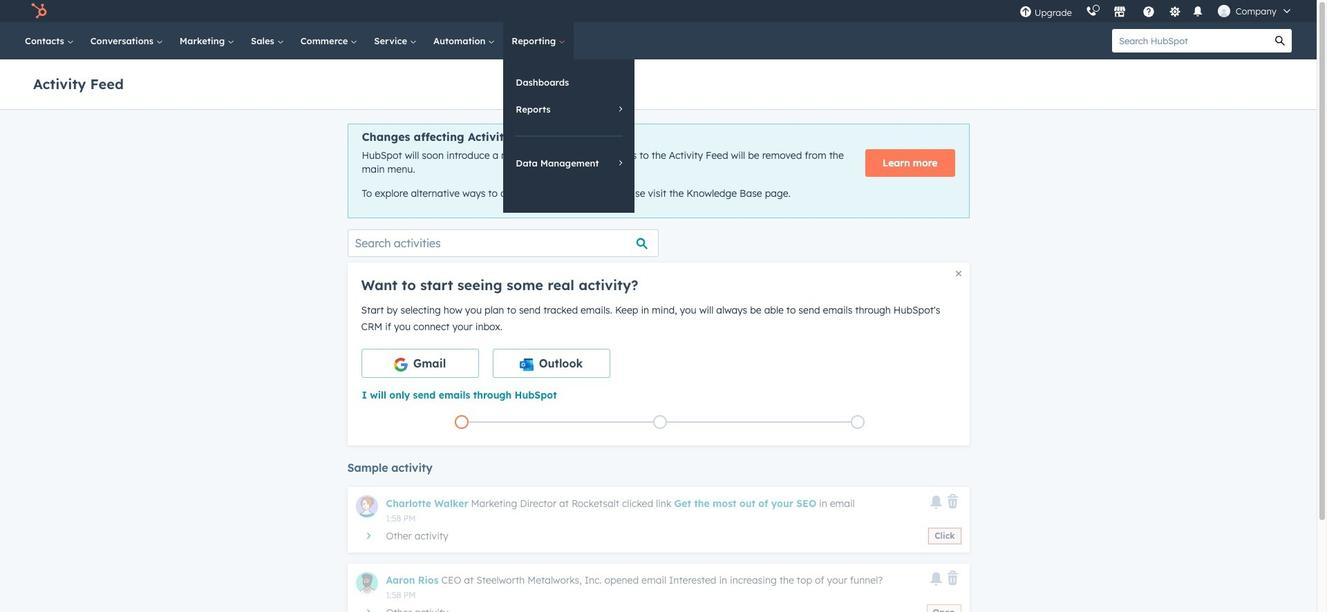 Task type: vqa. For each thing, say whether or not it's contained in the screenshot.
the Closed at the top left
no



Task type: locate. For each thing, give the bounding box(es) containing it.
reporting menu
[[504, 59, 635, 213]]

menu
[[1013, 0, 1301, 22]]

onboarding.steps.sendtrackedemailingmail.title image
[[657, 419, 664, 427]]

Search HubSpot search field
[[1113, 29, 1269, 53]]

jacob simon image
[[1218, 5, 1231, 17]]

list
[[363, 413, 957, 432]]

None checkbox
[[493, 349, 610, 378]]

None checkbox
[[361, 349, 479, 378]]



Task type: describe. For each thing, give the bounding box(es) containing it.
Search activities search field
[[347, 229, 659, 257]]

marketplaces image
[[1114, 6, 1126, 19]]

close image
[[956, 271, 962, 276]]

onboarding.steps.finalstep.title image
[[855, 419, 862, 427]]



